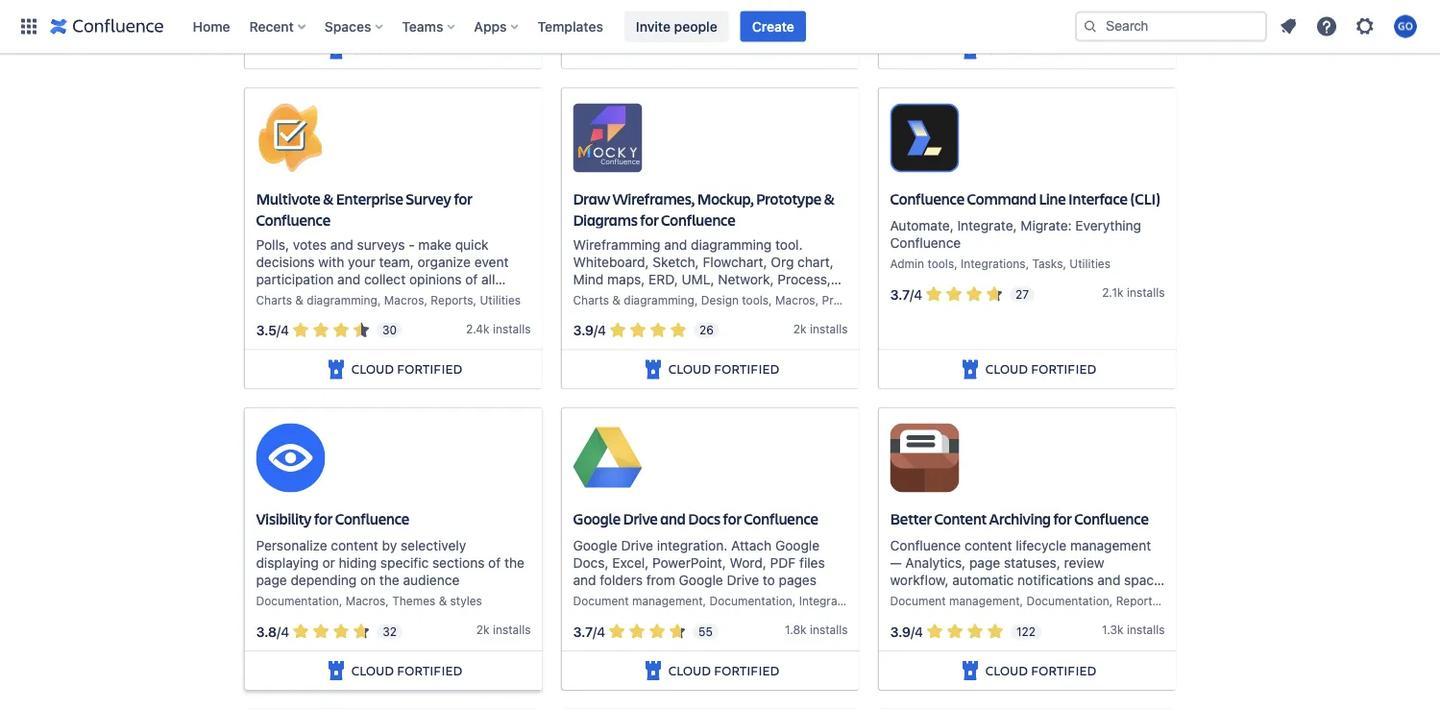 Task type: describe. For each thing, give the bounding box(es) containing it.
, up 2.4k at top
[[473, 293, 477, 307]]

confluence command line interface (cli) image
[[890, 104, 959, 173]]

org
[[771, 254, 794, 270]]

cloud fortified app badge image for better content archiving for confluence
[[959, 660, 982, 683]]

votes
[[293, 237, 327, 253]]

polls,
[[256, 237, 289, 253]]

powerpoint,
[[653, 556, 726, 571]]

install for confluence command line interface (cli)
[[1127, 287, 1159, 300]]

macros inside personalize content by selectively displaying or hiding specific sections of the page depending on the audience documentation , macros , themes & styles
[[346, 595, 386, 608]]

network,
[[718, 271, 774, 287]]

cloud fortified app badge image for google drive and docs for confluence
[[642, 660, 665, 683]]

visibility for confluence image
[[256, 424, 325, 493]]

confluence content lifecycle management — analytics, page statuses, review workflow, automatic notifications and space archiving
[[890, 538, 1162, 606]]

workflow,
[[890, 573, 949, 589]]

line
[[1039, 189, 1066, 209]]

integrations inside google drive integration. attach google docs, excel, powerpoint, word, pdf files and folders from google drive to pages document management , documentation , integrations
[[799, 595, 864, 608]]

document management , documentation , reports ,
[[890, 595, 1165, 608]]

management down automatic
[[949, 595, 1020, 608]]

better
[[890, 509, 932, 529]]

confluence inside automate, integrate, migrate: everything confluence admin tools , integrations , tasks , utilities
[[890, 236, 961, 252]]

2k for visibility for confluence
[[476, 624, 490, 637]]

1.3k
[[1102, 624, 1124, 637]]

all
[[481, 271, 495, 287]]

notification icon image
[[1277, 15, 1300, 38]]

confluence inside draw wireframes, mockup, prototype & diagrams for confluence
[[661, 211, 736, 231]]

charts for diagrams
[[573, 293, 609, 307]]

macros down the collect
[[384, 293, 424, 307]]

s for confluence command line interface (cli)
[[1159, 287, 1165, 300]]

confluence up the automate,
[[890, 189, 965, 209]]

macros down process,
[[776, 293, 815, 307]]

recent
[[249, 18, 294, 34]]

/ for better content archiving for confluence
[[911, 624, 915, 640]]

for inside draw wireframes, mockup, prototype & diagrams for confluence
[[640, 211, 659, 231]]

cloud for google drive and docs for confluence
[[669, 662, 711, 680]]

help icon image
[[1315, 15, 1339, 38]]

2.4k install s
[[466, 322, 531, 336]]

cloud fortified for better content archiving for confluence
[[986, 662, 1097, 680]]

diagrams
[[573, 211, 638, 231]]

spaces
[[325, 18, 371, 34]]

s for multivote & enterprise survey for confluence
[[525, 322, 531, 336]]

opinions
[[409, 271, 462, 287]]

integrate,
[[958, 218, 1017, 234]]

, left tasks
[[1026, 258, 1029, 271]]

project
[[822, 293, 861, 307]]

excel,
[[612, 556, 649, 571]]

4 for visibility for confluence
[[281, 624, 289, 640]]

3.9 for better content archiving for confluence
[[890, 624, 911, 640]]

1.3k install s
[[1102, 624, 1165, 637]]

cloud fortified app badge image for install
[[325, 38, 348, 61]]

mockup,
[[697, 189, 754, 209]]

2 document from the left
[[890, 595, 946, 608]]

docs
[[688, 509, 721, 529]]

wireframes,
[[613, 189, 695, 209]]

folders
[[600, 573, 643, 589]]

, down uml,
[[695, 293, 698, 307]]

and down 'your'
[[337, 271, 361, 287]]

command
[[967, 189, 1037, 209]]

team,
[[379, 254, 414, 270]]

tools inside automate, integrate, migrate: everything confluence admin tools , integrations , tasks , utilities
[[928, 258, 954, 271]]

of inside "polls, votes and surveys - make quick decisions with your team, organize event participation and collect opinions of all employees"
[[465, 271, 478, 287]]

depending
[[291, 573, 357, 589]]

install for visibility for confluence
[[493, 624, 525, 637]]

participation
[[256, 271, 334, 287]]

and up sketch,
[[664, 237, 687, 253]]

for inside multivote & enterprise survey for confluence
[[454, 189, 472, 209]]

4 for better content archiving for confluence
[[915, 624, 923, 640]]

diagramming for draw wireframes, mockup, prototype & diagrams for confluence
[[624, 293, 695, 307]]

styles
[[450, 595, 482, 608]]

templates link
[[532, 11, 609, 42]]

cloud fortified for install
[[351, 41, 462, 58]]

3.7 / 4 for confluence
[[890, 287, 923, 303]]

multivote
[[256, 189, 321, 209]]

google drive integration. attach google docs, excel, powerpoint, word, pdf files and folders from google drive to pages document management , documentation , integrations
[[573, 538, 864, 608]]

home link
[[187, 11, 236, 42]]

invite
[[636, 18, 671, 34]]

confluence inside multivote & enterprise survey for confluence
[[256, 211, 331, 231]]

Search field
[[1075, 11, 1267, 42]]

& for multivote & enterprise survey for confluence
[[323, 189, 334, 209]]

3.7 for google
[[573, 624, 593, 640]]

cloud for better content archiving for confluence
[[986, 662, 1028, 680]]

1 vertical spatial utilities
[[480, 293, 521, 307]]

statuses,
[[1004, 556, 1061, 571]]

and down maps,
[[609, 289, 632, 304]]

notifications
[[1018, 573, 1094, 589]]

tool.
[[776, 237, 803, 253]]

2 vertical spatial drive
[[727, 573, 759, 589]]

& for charts & diagramming , macros , reports , utilities
[[295, 293, 304, 307]]

confluence command line interface (cli)
[[890, 189, 1161, 209]]

0 vertical spatial reports
[[431, 293, 473, 307]]

cloud fortified app badge image for confluence
[[325, 660, 348, 683]]

management inside google drive integration. attach google docs, excel, powerpoint, word, pdf files and folders from google drive to pages document management , documentation , integrations
[[632, 595, 703, 608]]

create link
[[741, 11, 806, 42]]

, up 1.3k
[[1110, 595, 1113, 608]]

files
[[800, 556, 825, 571]]

hiding
[[339, 556, 377, 571]]

prototype
[[756, 189, 822, 209]]

teams button
[[396, 11, 463, 42]]

your
[[348, 254, 375, 270]]

polls, votes and surveys - make quick decisions with your team, organize event participation and collect opinions of all employees
[[256, 237, 509, 304]]

wireframming
[[573, 237, 661, 253]]

apps
[[474, 18, 507, 34]]

search image
[[1083, 19, 1098, 34]]

3.9 / 4 for better content archiving for confluence
[[890, 624, 923, 640]]

people
[[674, 18, 718, 34]]

multivote & enterprise survey for confluence
[[256, 189, 472, 231]]

to
[[763, 573, 775, 589]]

pages
[[779, 573, 817, 589]]

0 vertical spatial the
[[504, 556, 525, 571]]

banner containing home
[[0, 0, 1440, 54]]

3.8 / 4
[[256, 624, 289, 640]]

chart,
[[798, 254, 834, 270]]

cloud fortified down search icon
[[986, 41, 1097, 58]]

3.5
[[256, 323, 277, 338]]

55
[[699, 626, 713, 639]]

drive for integration.
[[621, 538, 653, 554]]

employees
[[256, 289, 323, 304]]

, up the 122
[[1020, 595, 1023, 608]]

quick
[[455, 237, 489, 253]]

visibility
[[256, 509, 312, 529]]

fortified for multivote & enterprise survey for confluence
[[397, 360, 462, 378]]

3.9 for draw wireframes, mockup, prototype & diagrams for confluence
[[573, 323, 594, 338]]

on
[[360, 573, 376, 589]]

cloud for install
[[351, 41, 394, 58]]

cloud fortified for confluence command line interface (cli)
[[986, 360, 1097, 378]]

/ for visibility for confluence
[[277, 624, 281, 640]]

s for visibility for confluence
[[525, 624, 531, 637]]

confluence up the by
[[335, 509, 410, 529]]

maps,
[[607, 271, 645, 287]]

automatic
[[953, 573, 1014, 589]]

space
[[1124, 573, 1162, 589]]

and left docs
[[660, 509, 686, 529]]

create
[[752, 18, 795, 34]]

drive for and
[[623, 509, 658, 529]]

cloud fortified app badge image for line
[[959, 358, 982, 381]]

install for google drive and docs for confluence
[[810, 624, 842, 637]]

(cli)
[[1130, 189, 1161, 209]]

displaying
[[256, 556, 319, 571]]

draw wireframes, mockup, prototype & diagrams for confluence
[[573, 189, 835, 231]]

122
[[1017, 626, 1036, 639]]

4 for google drive and docs for confluence
[[597, 624, 605, 640]]

content for hiding
[[331, 538, 378, 554]]

content
[[934, 509, 987, 529]]

and inside google drive integration. attach google docs, excel, powerpoint, word, pdf files and folders from google drive to pages document management , documentation , integrations
[[573, 573, 596, 589]]

page inside personalize content by selectively displaying or hiding specific sections of the page depending on the audience documentation , macros , themes & styles
[[256, 573, 287, 589]]

3.5 / 4
[[256, 323, 289, 338]]

content for page
[[965, 538, 1012, 554]]

, down depending
[[339, 595, 342, 608]]

automate, integrate, migrate: everything confluence admin tools , integrations , tasks , utilities
[[890, 218, 1142, 271]]

cloud for multivote & enterprise survey for confluence
[[351, 360, 394, 378]]

attach
[[731, 538, 772, 554]]

recent button
[[244, 11, 313, 42]]

documentation inside personalize content by selectively displaying or hiding specific sections of the page depending on the audience documentation , macros , themes & styles
[[256, 595, 339, 608]]

, down network,
[[769, 293, 772, 307]]

fortified for google drive and docs for confluence
[[714, 662, 780, 680]]

/ for multivote & enterprise survey for confluence
[[277, 323, 281, 338]]

survey
[[406, 189, 451, 209]]



Task type: vqa. For each thing, say whether or not it's contained in the screenshot.


Task type: locate. For each thing, give the bounding box(es) containing it.
1 vertical spatial integrations
[[799, 595, 864, 608]]

3 documentation from the left
[[1027, 595, 1110, 608]]

cloud fortified
[[351, 41, 462, 58], [986, 41, 1097, 58], [351, 360, 462, 378], [669, 360, 780, 378], [986, 360, 1097, 378], [351, 662, 462, 680], [669, 662, 780, 680], [986, 662, 1097, 680]]

of
[[465, 271, 478, 287], [488, 556, 501, 571]]

4 for draw wireframes, mockup, prototype & diagrams for confluence
[[598, 323, 606, 338]]

1 vertical spatial 2k
[[476, 624, 490, 637]]

design
[[701, 293, 739, 307]]

cloud fortified app badge image for draw wireframes, mockup, prototype & diagrams for confluence
[[642, 358, 665, 381]]

pdf
[[770, 556, 796, 571]]

0 horizontal spatial the
[[379, 573, 400, 589]]

documentation down to at the bottom
[[710, 595, 792, 608]]

1 vertical spatial tools
[[742, 293, 769, 307]]

invite people
[[636, 18, 718, 34]]

2 vertical spatial cloud fortified app badge image
[[325, 660, 348, 683]]

fortified for better content archiving for confluence
[[1031, 662, 1097, 680]]

1 vertical spatial of
[[488, 556, 501, 571]]

1 horizontal spatial content
[[965, 538, 1012, 554]]

1 horizontal spatial 3.7
[[890, 287, 910, 303]]

3.9 down 'archiving' at the right
[[890, 624, 911, 640]]

confluence down mockup, at top
[[661, 211, 736, 231]]

charts down the mind
[[573, 293, 609, 307]]

everything
[[1076, 218, 1142, 234]]

install for multivote & enterprise survey for confluence
[[493, 322, 525, 336]]

documentation
[[256, 595, 339, 608], [710, 595, 792, 608], [1027, 595, 1110, 608]]

, down the collect
[[378, 293, 381, 307]]

1 vertical spatial 2k install s
[[476, 624, 531, 637]]

visibility for confluence
[[256, 509, 410, 529]]

2k install s
[[794, 322, 848, 336], [476, 624, 531, 637]]

2k for draw wireframes, mockup, prototype & diagrams for confluence
[[794, 322, 807, 336]]

1 horizontal spatial page
[[970, 556, 1000, 571]]

1 horizontal spatial 3.9 / 4
[[890, 624, 923, 640]]

enterprise
[[336, 189, 403, 209]]

and
[[330, 237, 354, 253], [664, 237, 687, 253], [337, 271, 361, 287], [609, 289, 632, 304], [660, 509, 686, 529], [573, 573, 596, 589], [1098, 573, 1121, 589]]

confluence up analytics,
[[890, 538, 961, 554]]

0 vertical spatial 2k install s
[[794, 322, 848, 336]]

4 for multivote & enterprise survey for confluence
[[281, 323, 289, 338]]

document down workflow,
[[890, 595, 946, 608]]

cloud fortified app badge image
[[959, 38, 982, 61], [959, 358, 982, 381], [325, 660, 348, 683]]

macros down on
[[346, 595, 386, 608]]

0 horizontal spatial content
[[331, 538, 378, 554]]

reports down opinions
[[431, 293, 473, 307]]

0 horizontal spatial document
[[573, 595, 629, 608]]

mind
[[573, 271, 604, 287]]

0 horizontal spatial 3.7 / 4
[[573, 624, 605, 640]]

1 horizontal spatial charts
[[573, 293, 609, 307]]

1.8k
[[785, 624, 807, 637]]

and down docs,
[[573, 573, 596, 589]]

/ down uiux
[[594, 323, 598, 338]]

& inside draw wireframes, mockup, prototype & diagrams for confluence
[[824, 189, 835, 209]]

personalize content by selectively displaying or hiding specific sections of the page depending on the audience documentation , macros , themes & styles
[[256, 538, 525, 608]]

4 for confluence command line interface (cli)
[[914, 287, 923, 303]]

/ down 'archiving' at the right
[[911, 624, 915, 640]]

cloud for visibility for confluence
[[351, 662, 394, 680]]

4 down uiux
[[598, 323, 606, 338]]

1 vertical spatial cloud fortified app badge image
[[959, 358, 982, 381]]

collect
[[364, 271, 406, 287]]

erd,
[[649, 271, 678, 287]]

2.1k
[[1102, 287, 1124, 300]]

fortified for confluence command line interface (cli)
[[1031, 360, 1097, 378]]

0 vertical spatial integrations
[[961, 258, 1026, 271]]

draw wireframes, mockup, prototype & diagrams for confluence image
[[573, 104, 642, 173]]

0 horizontal spatial page
[[256, 573, 287, 589]]

2 documentation from the left
[[710, 595, 792, 608]]

, down opinions
[[424, 293, 428, 307]]

s
[[1159, 287, 1165, 300], [525, 322, 531, 336], [842, 322, 848, 336], [525, 624, 531, 637], [842, 624, 848, 637], [1159, 624, 1165, 637]]

of inside personalize content by selectively displaying or hiding specific sections of the page depending on the audience documentation , macros , themes & styles
[[488, 556, 501, 571]]

1 horizontal spatial reports
[[1116, 595, 1159, 608]]

1 vertical spatial the
[[379, 573, 400, 589]]

0 horizontal spatial 3.9 / 4
[[573, 323, 606, 338]]

and up with
[[330, 237, 354, 253]]

1 horizontal spatial utilities
[[1070, 258, 1111, 271]]

word,
[[730, 556, 767, 571]]

integrations inside automate, integrate, migrate: everything confluence admin tools , integrations , tasks , utilities
[[961, 258, 1026, 271]]

confluence image
[[50, 15, 164, 38], [50, 15, 164, 38]]

0 horizontal spatial tools
[[742, 293, 769, 307]]

integrations
[[961, 258, 1026, 271], [799, 595, 864, 608]]

management down "from"
[[632, 595, 703, 608]]

sketch,
[[653, 254, 699, 270]]

, left themes
[[386, 595, 389, 608]]

1 horizontal spatial of
[[488, 556, 501, 571]]

appswitcher icon image
[[17, 15, 40, 38]]

global element
[[12, 0, 1071, 53]]

0 horizontal spatial integrations
[[799, 595, 864, 608]]

2k install s for draw wireframes, mockup, prototype & diagrams for confluence
[[794, 322, 848, 336]]

0 vertical spatial 3.9 / 4
[[573, 323, 606, 338]]

& right multivote
[[323, 189, 334, 209]]

& inside personalize content by selectively displaying or hiding specific sections of the page depending on the audience documentation , macros , themes & styles
[[439, 595, 447, 608]]

of left all
[[465, 271, 478, 287]]

reports
[[431, 293, 473, 307], [1116, 595, 1159, 608]]

sections
[[432, 556, 485, 571]]

for down 'wireframes,'
[[640, 211, 659, 231]]

1 horizontal spatial 3.9
[[890, 624, 911, 640]]

cloud fortified app badge image down "from"
[[642, 660, 665, 683]]

1 horizontal spatial documentation
[[710, 595, 792, 608]]

archiving
[[990, 509, 1051, 529]]

1 charts from the left
[[256, 293, 292, 307]]

the right "sections"
[[504, 556, 525, 571]]

multivote & enterprise survey for confluence image
[[256, 104, 325, 173]]

content inside personalize content by selectively displaying or hiding specific sections of the page depending on the audience documentation , macros , themes & styles
[[331, 538, 378, 554]]

0 vertical spatial page
[[970, 556, 1000, 571]]

3.7 / 4 for google
[[573, 624, 605, 640]]

the right on
[[379, 573, 400, 589]]

analytics,
[[906, 556, 966, 571]]

2 content from the left
[[965, 538, 1012, 554]]

for
[[454, 189, 472, 209], [640, 211, 659, 231], [314, 509, 333, 529], [723, 509, 742, 529], [1054, 509, 1072, 529]]

confluence down the automate,
[[890, 236, 961, 252]]

automate,
[[890, 218, 954, 234]]

google
[[573, 509, 621, 529], [573, 538, 618, 554], [775, 538, 820, 554], [679, 573, 723, 589]]

flowchart,
[[703, 254, 767, 270]]

0 horizontal spatial documentation
[[256, 595, 339, 608]]

document
[[573, 595, 629, 608], [890, 595, 946, 608]]

page inside 'confluence content lifecycle management — analytics, page statuses, review workflow, automatic notifications and space archiving'
[[970, 556, 1000, 571]]

integration.
[[657, 538, 728, 554]]

1 vertical spatial 3.7
[[573, 624, 593, 640]]

2 horizontal spatial documentation
[[1027, 595, 1110, 608]]

install for better content archiving for confluence
[[1127, 624, 1159, 637]]

0 vertical spatial 3.9
[[573, 323, 594, 338]]

1.8k install s
[[785, 624, 848, 637]]

0 horizontal spatial 2k install s
[[476, 624, 531, 637]]

charts & diagramming , macros , reports , utilities
[[256, 293, 521, 307]]

integrations down integrate,
[[961, 258, 1026, 271]]

3.7 down admin
[[890, 287, 910, 303]]

3.7 for confluence
[[890, 287, 910, 303]]

3.9 down uiux
[[573, 323, 594, 338]]

selectively
[[401, 538, 466, 554]]

charts down participation
[[256, 293, 292, 307]]

admin
[[890, 258, 924, 271]]

cloud fortified down the 122
[[986, 662, 1097, 680]]

1 vertical spatial 3.9
[[890, 624, 911, 640]]

surveys
[[357, 237, 405, 253]]

cloud fortified down teams
[[351, 41, 462, 58]]

tools right admin
[[928, 258, 954, 271]]

diagramming inside wireframming and diagramming tool. whiteboard, sketch, flowchart, org chart, mind maps, erd, uml, network, process, uiux and more
[[691, 237, 772, 253]]

& for charts & diagramming , design tools , macros , project management
[[612, 293, 621, 307]]

confluence down multivote
[[256, 211, 331, 231]]

settings icon image
[[1354, 15, 1377, 38]]

cloud fortified for multivote & enterprise survey for confluence
[[351, 360, 462, 378]]

your profile and preferences image
[[1394, 15, 1417, 38]]

cloud fortified for visibility for confluence
[[351, 662, 462, 680]]

2k install s down project
[[794, 322, 848, 336]]

docs,
[[573, 556, 609, 571]]

0 vertical spatial utilities
[[1070, 258, 1111, 271]]

document inside google drive integration. attach google docs, excel, powerpoint, word, pdf files and folders from google drive to pages document management , documentation , integrations
[[573, 595, 629, 608]]

uml,
[[682, 271, 715, 287]]

cloud for confluence command line interface (cli)
[[986, 360, 1028, 378]]

s for draw wireframes, mockup, prototype & diagrams for confluence
[[842, 322, 848, 336]]

better content archiving for confluence image
[[890, 424, 959, 493]]

1 vertical spatial 3.7 / 4
[[573, 624, 605, 640]]

document down folders
[[573, 595, 629, 608]]

by
[[382, 538, 397, 554]]

spaces button
[[319, 11, 390, 42]]

from
[[646, 573, 675, 589]]

audience
[[403, 573, 460, 589]]

cloud fortified app badge image down more
[[642, 358, 665, 381]]

personalize
[[256, 538, 327, 554]]

reports down space
[[1116, 595, 1159, 608]]

1 vertical spatial 3.9 / 4
[[890, 624, 923, 640]]

documentation down notifications
[[1027, 595, 1110, 608]]

page down 'displaying'
[[256, 573, 287, 589]]

0 horizontal spatial charts
[[256, 293, 292, 307]]

management up review
[[1070, 538, 1151, 554]]

0 vertical spatial cloud fortified app badge image
[[959, 38, 982, 61]]

cloud fortified app badge image down the document management , documentation , reports ,
[[959, 660, 982, 683]]

3.7 / 4 down folders
[[573, 624, 605, 640]]

banner
[[0, 0, 1440, 54]]

cloud fortified down 30 on the top left of the page
[[351, 360, 462, 378]]

4 right 3.8
[[281, 624, 289, 640]]

, down migrate:
[[1063, 258, 1067, 271]]

4 down 'archiving' at the right
[[915, 624, 923, 640]]

1 vertical spatial drive
[[621, 538, 653, 554]]

3.7 down docs,
[[573, 624, 593, 640]]

0 horizontal spatial 3.9
[[573, 323, 594, 338]]

cloud for draw wireframes, mockup, prototype & diagrams for confluence
[[669, 360, 711, 378]]

, down space
[[1159, 595, 1162, 608]]

1 vertical spatial reports
[[1116, 595, 1159, 608]]

s for google drive and docs for confluence
[[842, 624, 848, 637]]

and inside 'confluence content lifecycle management — analytics, page statuses, review workflow, automatic notifications and space archiving'
[[1098, 573, 1121, 589]]

2k down styles
[[476, 624, 490, 637]]

2 charts from the left
[[573, 293, 609, 307]]

management
[[864, 293, 935, 307], [1070, 538, 1151, 554], [632, 595, 703, 608], [949, 595, 1020, 608]]

2.4k
[[466, 322, 490, 336]]

& down maps,
[[612, 293, 621, 307]]

1 content from the left
[[331, 538, 378, 554]]

content up automatic
[[965, 538, 1012, 554]]

0 horizontal spatial 2k
[[476, 624, 490, 637]]

3.9 / 4 down uiux
[[573, 323, 606, 338]]

, down pages
[[792, 595, 796, 608]]

wireframming and diagramming tool. whiteboard, sketch, flowchart, org chart, mind maps, erd, uml, network, process, uiux and more
[[573, 237, 834, 304]]

content up hiding
[[331, 538, 378, 554]]

1 horizontal spatial tools
[[928, 258, 954, 271]]

1 horizontal spatial document
[[890, 595, 946, 608]]

uiux
[[573, 289, 605, 304]]

content inside 'confluence content lifecycle management — analytics, page statuses, review workflow, automatic notifications and space archiving'
[[965, 538, 1012, 554]]

make
[[418, 237, 452, 253]]

3.9 / 4 down 'archiving' at the right
[[890, 624, 923, 640]]

4 right 3.5
[[281, 323, 289, 338]]

2k down process,
[[794, 322, 807, 336]]

0 vertical spatial 3.7
[[890, 287, 910, 303]]

documentation inside google drive integration. attach google docs, excel, powerpoint, word, pdf files and folders from google drive to pages document management , documentation , integrations
[[710, 595, 792, 608]]

process,
[[778, 271, 831, 287]]

confluence
[[890, 189, 965, 209], [256, 211, 331, 231], [661, 211, 736, 231], [890, 236, 961, 252], [335, 509, 410, 529], [744, 509, 819, 529], [1075, 509, 1149, 529], [890, 538, 961, 554]]

& inside multivote & enterprise survey for confluence
[[323, 189, 334, 209]]

and down review
[[1098, 573, 1121, 589]]

/ for confluence command line interface (cli)
[[910, 287, 914, 303]]

for right docs
[[723, 509, 742, 529]]

0 horizontal spatial utilities
[[480, 293, 521, 307]]

1 horizontal spatial 2k install s
[[794, 322, 848, 336]]

4 down folders
[[597, 624, 605, 640]]

content
[[331, 538, 378, 554], [965, 538, 1012, 554]]

1 vertical spatial page
[[256, 573, 287, 589]]

confluence inside 'confluence content lifecycle management — analytics, page statuses, review workflow, automatic notifications and space archiving'
[[890, 538, 961, 554]]

of right "sections"
[[488, 556, 501, 571]]

for up lifecycle
[[1054, 509, 1072, 529]]

fortified for visibility for confluence
[[397, 662, 462, 680]]

google drive and docs for confluence image
[[573, 424, 642, 493]]

cloud
[[351, 41, 394, 58], [986, 41, 1028, 58], [351, 360, 394, 378], [669, 360, 711, 378], [986, 360, 1028, 378], [351, 662, 394, 680], [669, 662, 711, 680], [986, 662, 1028, 680]]

1 horizontal spatial the
[[504, 556, 525, 571]]

4
[[914, 287, 923, 303], [281, 323, 289, 338], [598, 323, 606, 338], [281, 624, 289, 640], [597, 624, 605, 640], [915, 624, 923, 640]]

install for draw wireframes, mockup, prototype & diagrams for confluence
[[810, 322, 842, 336]]

for right survey
[[454, 189, 472, 209]]

/ down docs,
[[593, 624, 597, 640]]

0 vertical spatial drive
[[623, 509, 658, 529]]

cloud fortified app badge image down the spaces at the top left
[[325, 38, 348, 61]]

32
[[383, 626, 397, 639]]

30
[[382, 324, 397, 337]]

page
[[970, 556, 1000, 571], [256, 573, 287, 589]]

fortified for install
[[397, 41, 462, 58]]

0 vertical spatial of
[[465, 271, 478, 287]]

cloud fortified down 27
[[986, 360, 1097, 378]]

cloud fortified down 26
[[669, 360, 780, 378]]

3.9 / 4
[[573, 323, 606, 338], [890, 624, 923, 640]]

documentation down depending
[[256, 595, 339, 608]]

diagramming up flowchart,
[[691, 237, 772, 253]]

management down admin
[[864, 293, 935, 307]]

& down participation
[[295, 293, 304, 307]]

, right admin
[[954, 258, 958, 271]]

organize
[[418, 254, 471, 270]]

charts for confluence
[[256, 293, 292, 307]]

0 vertical spatial 3.7 / 4
[[890, 287, 923, 303]]

review
[[1064, 556, 1105, 571]]

1 document from the left
[[573, 595, 629, 608]]

tasks
[[1033, 258, 1063, 271]]

1 horizontal spatial 3.7 / 4
[[890, 287, 923, 303]]

/ for draw wireframes, mockup, prototype & diagrams for confluence
[[594, 323, 598, 338]]

utilities down all
[[480, 293, 521, 307]]

0 horizontal spatial 3.7
[[573, 624, 593, 640]]

/ down employees
[[277, 323, 281, 338]]

utilities up the 2.1k at the top of the page
[[1070, 258, 1111, 271]]

3.9 / 4 for draw wireframes, mockup, prototype & diagrams for confluence
[[573, 323, 606, 338]]

1 horizontal spatial 2k
[[794, 322, 807, 336]]

with
[[318, 254, 344, 270]]

2k install s down styles
[[476, 624, 531, 637]]

cloud fortified for draw wireframes, mockup, prototype & diagrams for confluence
[[669, 360, 780, 378]]

3.8
[[256, 624, 277, 640]]

cloud fortified app badge image for multivote & enterprise survey for confluence
[[325, 358, 348, 381]]

1 horizontal spatial integrations
[[961, 258, 1026, 271]]

diagramming down with
[[307, 293, 378, 307]]

the
[[504, 556, 525, 571], [379, 573, 400, 589]]

& left styles
[[439, 595, 447, 608]]

0 vertical spatial 2k
[[794, 322, 807, 336]]

utilities inside automate, integrate, migrate: everything confluence admin tools , integrations , tasks , utilities
[[1070, 258, 1111, 271]]

/ for google drive and docs for confluence
[[593, 624, 597, 640]]

fortified for draw wireframes, mockup, prototype & diagrams for confluence
[[714, 360, 780, 378]]

,
[[954, 258, 958, 271], [1026, 258, 1029, 271], [1063, 258, 1067, 271], [378, 293, 381, 307], [424, 293, 428, 307], [473, 293, 477, 307], [695, 293, 698, 307], [769, 293, 772, 307], [815, 293, 819, 307], [339, 595, 342, 608], [386, 595, 389, 608], [703, 595, 706, 608], [792, 595, 796, 608], [1020, 595, 1023, 608], [1110, 595, 1113, 608], [1159, 595, 1162, 608]]

cloud fortified for google drive and docs for confluence
[[669, 662, 780, 680]]

0 horizontal spatial of
[[465, 271, 478, 287]]

& right the prototype
[[824, 189, 835, 209]]

specific
[[380, 556, 429, 571]]

cloud fortified app badge image
[[325, 38, 348, 61], [325, 358, 348, 381], [642, 358, 665, 381], [642, 660, 665, 683], [959, 660, 982, 683]]

s for better content archiving for confluence
[[1159, 624, 1165, 637]]

, left project
[[815, 293, 819, 307]]

decisions
[[256, 254, 315, 270]]

, up 55
[[703, 595, 706, 608]]

tools down network,
[[742, 293, 769, 307]]

install
[[490, 2, 525, 16], [1127, 287, 1159, 300], [493, 322, 525, 336], [810, 322, 842, 336], [493, 624, 525, 637], [810, 624, 842, 637], [1127, 624, 1159, 637]]

0 vertical spatial tools
[[928, 258, 954, 271]]

—
[[890, 556, 902, 571]]

charts & diagramming , design tools , macros , project management
[[573, 293, 935, 307]]

3.7 / 4 down admin
[[890, 287, 923, 303]]

1 documentation from the left
[[256, 595, 339, 608]]

for right visibility at the bottom of page
[[314, 509, 333, 529]]

diagramming for multivote & enterprise survey for confluence
[[307, 293, 378, 307]]

0 horizontal spatial reports
[[431, 293, 473, 307]]

management inside 'confluence content lifecycle management — analytics, page statuses, review workflow, automatic notifications and space archiving'
[[1070, 538, 1151, 554]]

confluence up review
[[1075, 509, 1149, 529]]

cloud fortified down 32
[[351, 662, 462, 680]]

confluence up attach
[[744, 509, 819, 529]]

4 down admin
[[914, 287, 923, 303]]

page up automatic
[[970, 556, 1000, 571]]

2k install s for visibility for confluence
[[476, 624, 531, 637]]



